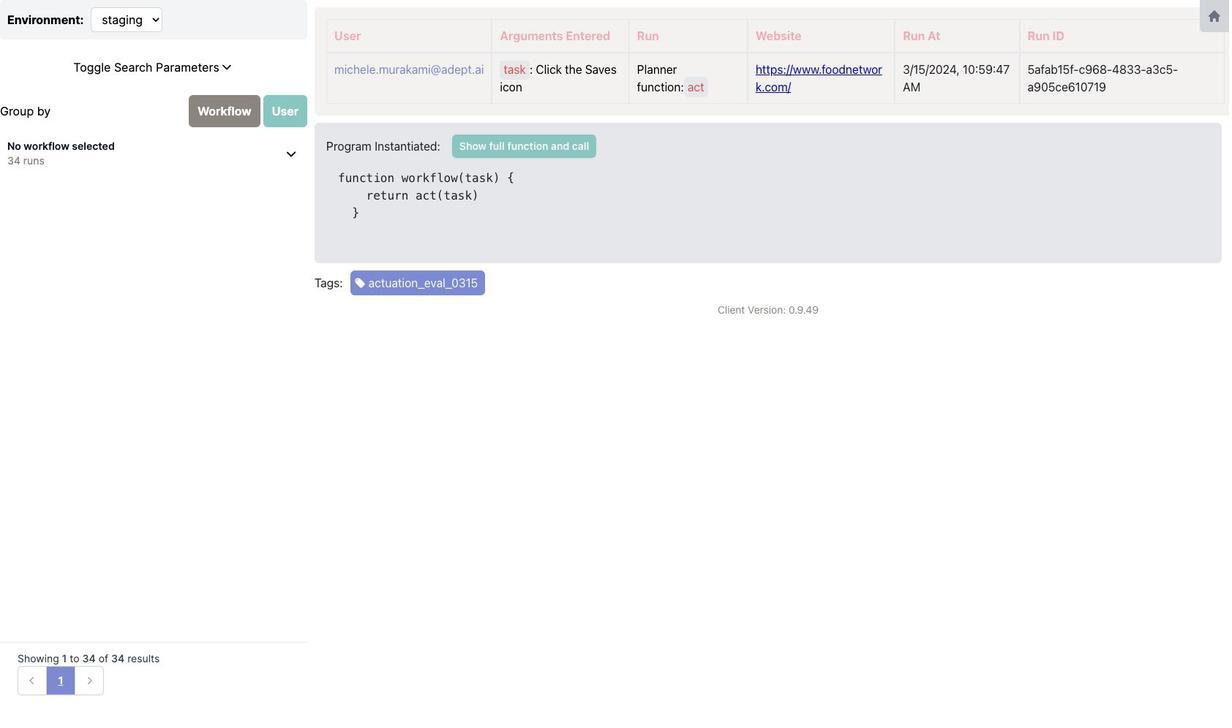 Task type: locate. For each thing, give the bounding box(es) containing it.
pagination element
[[18, 667, 104, 696]]



